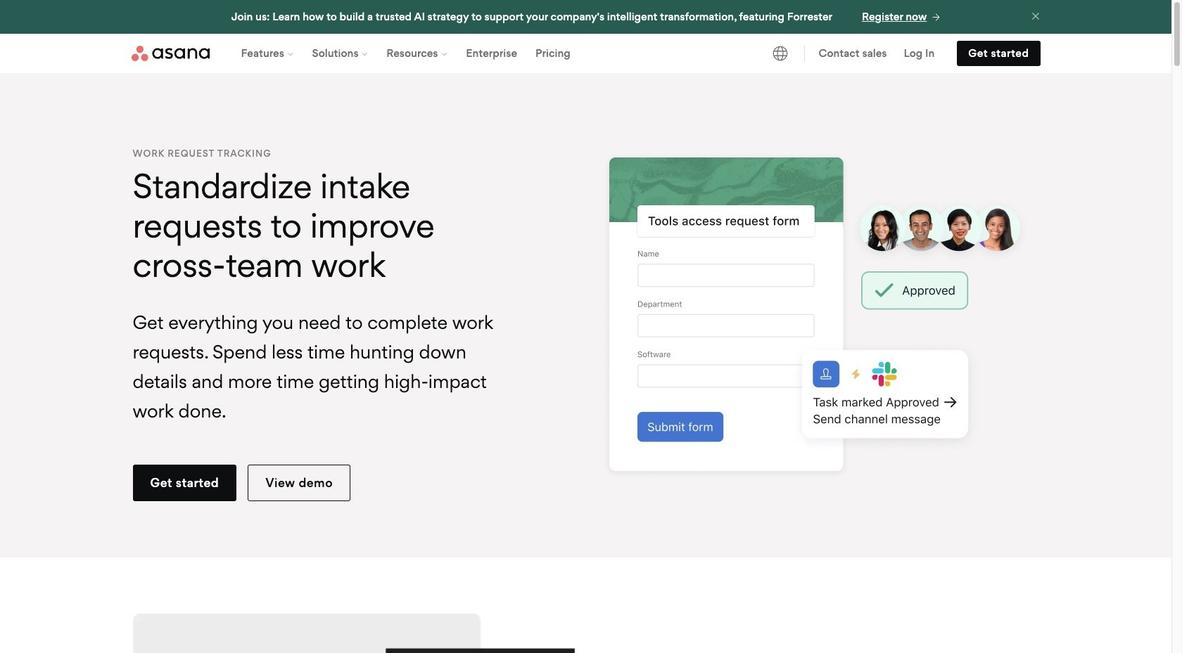 Task type: vqa. For each thing, say whether or not it's contained in the screenshot.
"Partner"
no



Task type: locate. For each thing, give the bounding box(es) containing it.
group
[[232, 34, 580, 73]]



Task type: describe. For each thing, give the bounding box(es) containing it.
asana declared a leader by forrester image
[[133, 615, 575, 654]]

work request tracking in asana image
[[597, 146, 1039, 483]]



